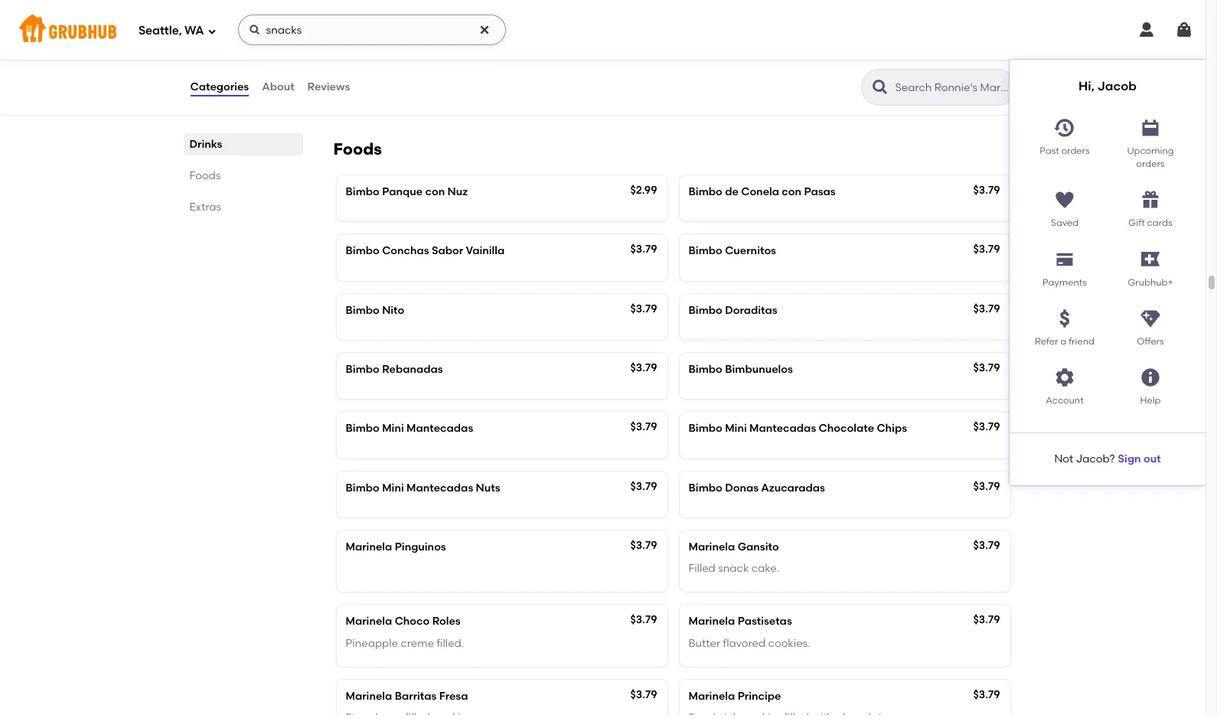 Task type: describe. For each thing, give the bounding box(es) containing it.
svg image for saved
[[1054, 189, 1076, 211]]

svg image for past orders
[[1054, 117, 1076, 138]]

offers link
[[1108, 302, 1194, 349]]

extras tab
[[190, 199, 297, 215]]

orders for upcoming orders
[[1137, 158, 1165, 169]]

marinela gansito
[[689, 540, 779, 553]]

principe
[[738, 690, 781, 703]]

categories button
[[190, 60, 250, 115]]

svg image for refer a friend
[[1054, 308, 1076, 329]]

grubhub plus flag logo image
[[1142, 252, 1160, 267]]

bimbo bimbunuelos
[[689, 363, 793, 376]]

reign energy drink
[[689, 55, 788, 68]]

Search for food, convenience, alcohol... search field
[[238, 15, 506, 45]]

upcoming orders link
[[1108, 111, 1194, 171]]

marinela pastisetas
[[689, 615, 792, 628]]

bimbo mini mantecadas chocolate chips
[[689, 422, 907, 435]]

pastisetas
[[738, 615, 792, 628]]

search icon image
[[871, 78, 889, 96]]

cookies.
[[768, 637, 811, 650]]

hi,
[[1079, 79, 1095, 93]]

marinela for marinela gansito
[[689, 540, 735, 553]]

bimbo rebanadas
[[346, 363, 443, 376]]

main navigation navigation
[[0, 0, 1206, 485]]

refer
[[1035, 336, 1059, 347]]

grubhub+
[[1128, 277, 1173, 288]]

355
[[346, 2, 365, 15]]

hi, jacob
[[1079, 79, 1137, 93]]

fresa
[[439, 690, 468, 703]]

marinela for marinela pastisetas
[[689, 615, 735, 628]]

out
[[1144, 452, 1161, 465]]

offers
[[1137, 336, 1164, 347]]

bimbo for bimbo nito
[[346, 304, 380, 317]]

gansito
[[738, 540, 779, 553]]

nuz
[[448, 185, 468, 198]]

not jacob ? sign out
[[1055, 452, 1161, 465]]

svg image for upcoming orders
[[1140, 117, 1162, 138]]

mini for bimbo mini mantecadas nuts
[[382, 481, 404, 494]]

bimbo for bimbo conchas sabor vainilla
[[346, 244, 380, 258]]

sabor
[[432, 244, 463, 258]]

upcoming
[[1127, 145, 1174, 156]]

marinela pinguinos
[[346, 540, 446, 553]]

svg image for offers
[[1140, 308, 1162, 329]]

donas
[[725, 481, 759, 494]]

choco
[[395, 615, 430, 628]]

bimbo conchas sabor vainilla
[[346, 244, 505, 258]]

refer a friend button
[[1022, 302, 1108, 349]]

chocolate
[[819, 422, 874, 435]]

bimbo for bimbo donas azucaradas
[[689, 481, 723, 494]]

0 vertical spatial foods
[[333, 139, 382, 159]]

marinela for marinela principe
[[689, 690, 735, 703]]

marinela choco roles
[[346, 615, 461, 628]]

snack
[[718, 562, 749, 575]]

bimbo cuernitos
[[689, 244, 776, 258]]

cuernitos
[[725, 244, 776, 258]]

rebanadas
[[382, 363, 443, 376]]

past orders link
[[1022, 111, 1108, 171]]

svg image for payments
[[1054, 249, 1076, 270]]

drinks
[[190, 138, 222, 151]]

foods tab
[[190, 168, 297, 184]]

pineapple
[[346, 637, 398, 650]]

barritas
[[395, 690, 437, 703]]

mantecadas for bimbo mini mantecadas
[[407, 422, 473, 435]]

bimbo for bimbo mini mantecadas chocolate chips
[[689, 422, 723, 435]]

upcoming orders
[[1127, 145, 1174, 169]]

bimbo for bimbo rebanadas
[[346, 363, 380, 376]]

seattle,
[[139, 23, 182, 37]]

chips
[[877, 422, 907, 435]]

azucaradas
[[761, 481, 825, 494]]

saved link
[[1022, 183, 1108, 230]]

pineapple creme filled.
[[346, 637, 464, 650]]

marinela barritas fresa
[[346, 690, 468, 703]]

mantecadas for bimbo mini mantecadas nuts
[[407, 481, 473, 494]]

butter flavored cookies.
[[689, 637, 811, 650]]

conela
[[741, 185, 779, 198]]

roles
[[432, 615, 461, 628]]

vainilla
[[466, 244, 505, 258]]

payments link
[[1022, 242, 1108, 289]]

Search Ronnie's Market search field
[[894, 80, 1011, 95]]

bimbo for bimbo mini mantecadas
[[346, 422, 380, 435]]

oz.
[[358, 77, 373, 90]]

foods inside "tab"
[[190, 169, 221, 182]]



Task type: vqa. For each thing, say whether or not it's contained in the screenshot.
"Saved" link
yes



Task type: locate. For each thing, give the bounding box(es) containing it.
friend
[[1069, 336, 1095, 347]]

$3.79
[[974, 184, 1000, 197], [631, 243, 657, 256], [974, 243, 1000, 256], [631, 302, 657, 315], [974, 302, 1000, 315], [631, 361, 657, 374], [974, 361, 1000, 374], [631, 421, 657, 434], [974, 421, 1000, 434], [631, 480, 657, 493], [974, 480, 1000, 493], [631, 539, 657, 552], [974, 539, 1000, 552], [631, 614, 657, 627], [974, 614, 1000, 627], [631, 688, 657, 701], [974, 688, 1000, 701]]

cards
[[1148, 218, 1173, 228]]

?
[[1110, 452, 1115, 465]]

throttle
[[366, 55, 408, 68]]

svg image
[[249, 24, 261, 36], [207, 26, 216, 36], [1054, 117, 1076, 138], [1140, 117, 1162, 138], [1054, 189, 1076, 211], [1140, 189, 1162, 211], [1054, 249, 1076, 270], [1054, 308, 1076, 329], [1140, 308, 1162, 329], [1054, 367, 1076, 389]]

bimbo for bimbo doraditas
[[689, 304, 723, 317]]

sign
[[1118, 452, 1141, 465]]

bimbo left donas
[[689, 481, 723, 494]]

svg image inside past orders link
[[1054, 117, 1076, 138]]

panque
[[382, 185, 423, 198]]

bimbo left cuernitos
[[689, 244, 723, 258]]

not
[[1055, 452, 1074, 465]]

jacob right not
[[1076, 452, 1110, 465]]

mini down bimbo rebanadas at the left
[[382, 422, 404, 435]]

drinks tab
[[190, 136, 297, 152]]

svg image inside help button
[[1140, 367, 1162, 389]]

energy
[[721, 55, 758, 68]]

bimbo for bimbo bimbunuelos
[[689, 363, 723, 376]]

marinela up the filled
[[689, 540, 735, 553]]

1 con from the left
[[425, 185, 445, 198]]

jacob for not
[[1076, 452, 1110, 465]]

marinela for marinela choco roles
[[346, 615, 392, 628]]

butter
[[689, 637, 721, 650]]

$2.99 for reign energy drink
[[631, 54, 657, 67]]

bimbo left 'rebanadas'
[[346, 363, 380, 376]]

355 ml. button
[[337, 0, 667, 32]]

marinela principe
[[689, 690, 781, 703]]

bimbo for bimbo de conela con pasas
[[689, 185, 723, 198]]

svg image inside account link
[[1054, 367, 1076, 389]]

extras
[[190, 201, 221, 214]]

flavored
[[723, 637, 766, 650]]

0 horizontal spatial con
[[425, 185, 445, 198]]

bimbo for bimbo panque con nuz
[[346, 185, 380, 198]]

svg image for gift cards
[[1140, 189, 1162, 211]]

svg image inside "payments" link
[[1054, 249, 1076, 270]]

about
[[262, 80, 294, 93]]

jacob
[[1098, 79, 1137, 93], [1076, 452, 1110, 465]]

reign
[[689, 55, 719, 68]]

filled.
[[437, 637, 464, 650]]

pasas
[[804, 185, 836, 198]]

marinela
[[346, 540, 392, 553], [689, 540, 735, 553], [346, 615, 392, 628], [689, 615, 735, 628], [346, 690, 392, 703], [689, 690, 735, 703]]

refer a friend
[[1035, 336, 1095, 347]]

bimbo de conela con pasas
[[689, 185, 836, 198]]

bimbo mini mantecadas
[[346, 422, 473, 435]]

wa
[[185, 23, 204, 37]]

bimbo left de
[[689, 185, 723, 198]]

16
[[346, 77, 356, 90]]

nuts
[[476, 481, 500, 494]]

help
[[1140, 395, 1161, 406]]

bimbo
[[346, 185, 380, 198], [689, 185, 723, 198], [346, 244, 380, 258], [689, 244, 723, 258], [346, 304, 380, 317], [689, 304, 723, 317], [346, 363, 380, 376], [689, 363, 723, 376], [346, 422, 380, 435], [689, 422, 723, 435], [346, 481, 380, 494], [689, 481, 723, 494]]

bimbo left conchas at the left top
[[346, 244, 380, 258]]

bimbo for bimbo mini mantecadas nuts
[[346, 481, 380, 494]]

svg image inside saved link
[[1054, 189, 1076, 211]]

bimbo doraditas
[[689, 304, 778, 317]]

de
[[725, 185, 739, 198]]

1 horizontal spatial con
[[782, 185, 802, 198]]

mantecadas up bimbo mini mantecadas nuts
[[407, 422, 473, 435]]

bimbo panque con nuz
[[346, 185, 468, 198]]

nito
[[382, 304, 405, 317]]

mini for bimbo mini mantecadas chocolate chips
[[725, 422, 747, 435]]

con
[[425, 185, 445, 198], [782, 185, 802, 198]]

svg image inside 'offers' link
[[1140, 308, 1162, 329]]

foods
[[333, 139, 382, 159], [190, 169, 221, 182]]

past
[[1040, 145, 1060, 156]]

ml.
[[367, 2, 383, 15]]

help button
[[1108, 361, 1194, 408]]

marinela up butter
[[689, 615, 735, 628]]

foods up the extras
[[190, 169, 221, 182]]

creme
[[401, 637, 434, 650]]

gift cards
[[1129, 218, 1173, 228]]

full
[[346, 55, 364, 68]]

2 con from the left
[[782, 185, 802, 198]]

orders for past orders
[[1062, 145, 1090, 156]]

seattle, wa
[[139, 23, 204, 37]]

sign out button
[[1118, 446, 1161, 473]]

bimbo down bimbo bimbunuelos
[[689, 422, 723, 435]]

con left the 'nuz'
[[425, 185, 445, 198]]

account link
[[1022, 361, 1108, 408]]

355 ml.
[[346, 2, 383, 15]]

full throttle
[[346, 55, 408, 68]]

bimbo down bimbo rebanadas at the left
[[346, 422, 380, 435]]

doraditas
[[725, 304, 778, 317]]

marinela left pinguinos
[[346, 540, 392, 553]]

gift
[[1129, 218, 1145, 228]]

categories
[[190, 80, 249, 93]]

mini for bimbo mini mantecadas
[[382, 422, 404, 435]]

0 vertical spatial orders
[[1062, 145, 1090, 156]]

mantecadas left nuts
[[407, 481, 473, 494]]

filled
[[689, 562, 716, 575]]

1 vertical spatial jacob
[[1076, 452, 1110, 465]]

bimbo left bimbunuelos
[[689, 363, 723, 376]]

$2.99 for bimbo de conela con pasas
[[631, 184, 657, 197]]

orders
[[1062, 145, 1090, 156], [1137, 158, 1165, 169]]

jacob right hi,
[[1098, 79, 1137, 93]]

bimbunuelos
[[725, 363, 793, 376]]

marinela up pineapple
[[346, 615, 392, 628]]

orders inside upcoming orders
[[1137, 158, 1165, 169]]

gift cards link
[[1108, 183, 1194, 230]]

0 horizontal spatial foods
[[190, 169, 221, 182]]

marinela for marinela pinguinos
[[346, 540, 392, 553]]

mini up marinela pinguinos
[[382, 481, 404, 494]]

account
[[1046, 395, 1084, 406]]

mini
[[382, 422, 404, 435], [725, 422, 747, 435], [382, 481, 404, 494]]

bimbo mini mantecadas nuts
[[346, 481, 500, 494]]

16 oz.
[[346, 77, 373, 90]]

mantecadas up azucaradas
[[750, 422, 816, 435]]

bimbo for bimbo cuernitos
[[689, 244, 723, 258]]

about button
[[261, 60, 295, 115]]

svg image
[[1138, 21, 1156, 39], [1175, 21, 1194, 39], [478, 24, 490, 36], [1140, 367, 1162, 389]]

past orders
[[1040, 145, 1090, 156]]

jacob for hi,
[[1098, 79, 1137, 93]]

1 vertical spatial foods
[[190, 169, 221, 182]]

bimbo left panque
[[346, 185, 380, 198]]

orders right past
[[1062, 145, 1090, 156]]

a
[[1061, 336, 1067, 347]]

svg image inside upcoming orders link
[[1140, 117, 1162, 138]]

mini down bimbo bimbunuelos
[[725, 422, 747, 435]]

marinela left barritas on the bottom left of the page
[[346, 690, 392, 703]]

pinguinos
[[395, 540, 446, 553]]

bimbo donas azucaradas
[[689, 481, 825, 494]]

drink
[[760, 55, 788, 68]]

0 horizontal spatial orders
[[1062, 145, 1090, 156]]

$2.99
[[631, 54, 657, 67], [974, 54, 1000, 67], [631, 184, 657, 197]]

bimbo left doraditas
[[689, 304, 723, 317]]

con left the pasas
[[782, 185, 802, 198]]

svg image for account
[[1054, 367, 1076, 389]]

svg image inside refer a friend button
[[1054, 308, 1076, 329]]

0 vertical spatial jacob
[[1098, 79, 1137, 93]]

conchas
[[382, 244, 429, 258]]

marinela left principe
[[689, 690, 735, 703]]

svg image inside gift cards link
[[1140, 189, 1162, 211]]

orders down the upcoming
[[1137, 158, 1165, 169]]

marinela for marinela barritas fresa
[[346, 690, 392, 703]]

foods up bimbo panque con nuz on the left of the page
[[333, 139, 382, 159]]

1 horizontal spatial orders
[[1137, 158, 1165, 169]]

bimbo up marinela pinguinos
[[346, 481, 380, 494]]

bimbo nito
[[346, 304, 405, 317]]

mantecadas for bimbo mini mantecadas chocolate chips
[[750, 422, 816, 435]]

bimbo left nito
[[346, 304, 380, 317]]

1 vertical spatial orders
[[1137, 158, 1165, 169]]

reviews button
[[307, 60, 351, 115]]

1 horizontal spatial foods
[[333, 139, 382, 159]]



